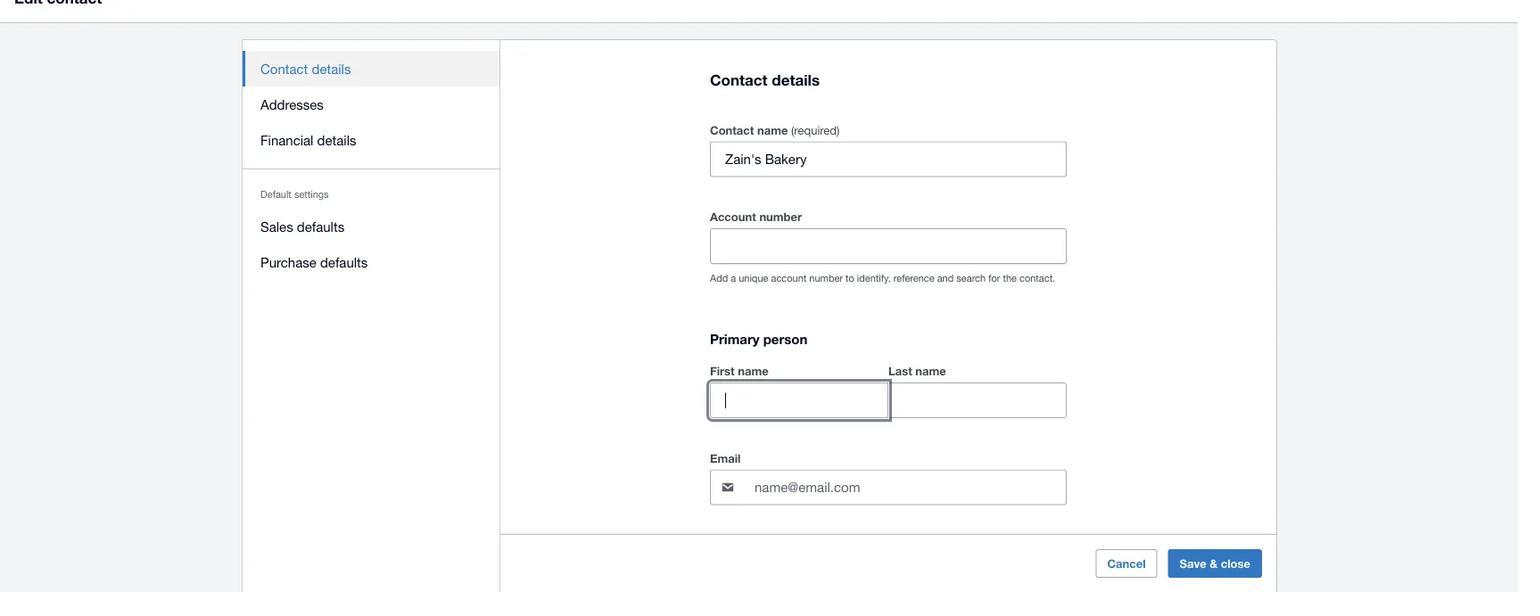 Task type: describe. For each thing, give the bounding box(es) containing it.
reference
[[894, 273, 935, 284]]

Last name field
[[888, 384, 1066, 418]]

contact details link
[[243, 51, 500, 87]]

purchase defaults link
[[243, 244, 500, 280]]

financial details link
[[243, 122, 500, 158]]

0 horizontal spatial number
[[759, 210, 802, 224]]

save & close button
[[1168, 549, 1262, 578]]

sales defaults link
[[243, 209, 500, 244]]

(required)
[[791, 123, 840, 137]]

details for contact details link
[[312, 61, 351, 76]]

cancel
[[1107, 557, 1146, 570]]

close
[[1221, 557, 1251, 570]]

A business or person's name field
[[711, 142, 1066, 176]]

account number
[[710, 210, 802, 224]]

name for first
[[738, 365, 769, 378]]

defaults for purchase defaults
[[320, 254, 368, 270]]

contact details inside contact details link
[[260, 61, 351, 76]]

1 horizontal spatial number
[[809, 273, 843, 284]]

primary person
[[710, 331, 808, 347]]

purchase defaults
[[260, 254, 368, 270]]

email
[[710, 452, 741, 465]]

financial
[[260, 132, 313, 148]]

contact.
[[1020, 273, 1055, 284]]

contact inside menu
[[260, 61, 308, 76]]

details for financial details "link"
[[317, 132, 356, 148]]

1 horizontal spatial contact details
[[710, 71, 820, 88]]

add
[[710, 273, 728, 284]]

primary
[[710, 331, 760, 347]]

name for contact
[[757, 123, 788, 137]]

default
[[260, 189, 292, 200]]

group containing first name
[[710, 361, 1067, 419]]

account
[[710, 210, 756, 224]]

settings
[[294, 189, 329, 200]]

a
[[731, 273, 736, 284]]

contact name (required)
[[710, 123, 840, 137]]

cancel button
[[1096, 549, 1157, 578]]



Task type: locate. For each thing, give the bounding box(es) containing it.
1 vertical spatial number
[[809, 273, 843, 284]]

details up (required)
[[772, 71, 820, 88]]

defaults
[[297, 219, 344, 234], [320, 254, 368, 270]]

to
[[846, 273, 854, 284]]

search
[[957, 273, 986, 284]]

number left to
[[809, 273, 843, 284]]

contact left (required)
[[710, 123, 754, 137]]

Email text field
[[753, 471, 1066, 505]]

details up addresses
[[312, 61, 351, 76]]

name
[[757, 123, 788, 137], [738, 365, 769, 378], [916, 365, 946, 378]]

name right last
[[916, 365, 946, 378]]

person
[[763, 331, 808, 347]]

menu
[[243, 40, 500, 291]]

first
[[710, 365, 735, 378]]

contact details up the 'contact name (required)'
[[710, 71, 820, 88]]

defaults for sales defaults
[[297, 219, 344, 234]]

details
[[312, 61, 351, 76], [772, 71, 820, 88], [317, 132, 356, 148]]

0 vertical spatial defaults
[[297, 219, 344, 234]]

name right first
[[738, 365, 769, 378]]

contact up the 'contact name (required)'
[[710, 71, 768, 88]]

save & close
[[1180, 557, 1251, 570]]

name for last
[[916, 365, 946, 378]]

add a unique account number to identify, reference and search for the contact.
[[710, 273, 1055, 284]]

First name field
[[711, 384, 888, 418]]

default settings
[[260, 189, 329, 200]]

first name
[[710, 365, 769, 378]]

name left (required)
[[757, 123, 788, 137]]

details inside "link"
[[317, 132, 356, 148]]

defaults down settings
[[297, 219, 344, 234]]

save
[[1180, 557, 1207, 570]]

&
[[1210, 557, 1218, 570]]

for
[[989, 273, 1000, 284]]

unique
[[739, 273, 768, 284]]

account
[[771, 273, 807, 284]]

sales defaults
[[260, 219, 344, 234]]

menu containing contact details
[[243, 40, 500, 291]]

contact details up addresses
[[260, 61, 351, 76]]

contact up addresses
[[260, 61, 308, 76]]

last name
[[888, 365, 946, 378]]

number right account
[[759, 210, 802, 224]]

contact details
[[260, 61, 351, 76], [710, 71, 820, 88]]

group
[[710, 361, 1067, 419]]

addresses
[[260, 96, 324, 112]]

number
[[759, 210, 802, 224], [809, 273, 843, 284]]

addresses link
[[243, 87, 500, 122]]

sales
[[260, 219, 293, 234]]

details down addresses link
[[317, 132, 356, 148]]

financial details
[[260, 132, 356, 148]]

1 vertical spatial defaults
[[320, 254, 368, 270]]

the
[[1003, 273, 1017, 284]]

contact
[[260, 61, 308, 76], [710, 71, 768, 88], [710, 123, 754, 137]]

0 vertical spatial number
[[759, 210, 802, 224]]

purchase
[[260, 254, 316, 270]]

and
[[937, 273, 954, 284]]

defaults down the sales defaults link
[[320, 254, 368, 270]]

identify,
[[857, 273, 891, 284]]

0 horizontal spatial contact details
[[260, 61, 351, 76]]

last
[[888, 365, 912, 378]]

Account number field
[[711, 229, 1066, 263]]



Task type: vqa. For each thing, say whether or not it's contained in the screenshot.
Add
yes



